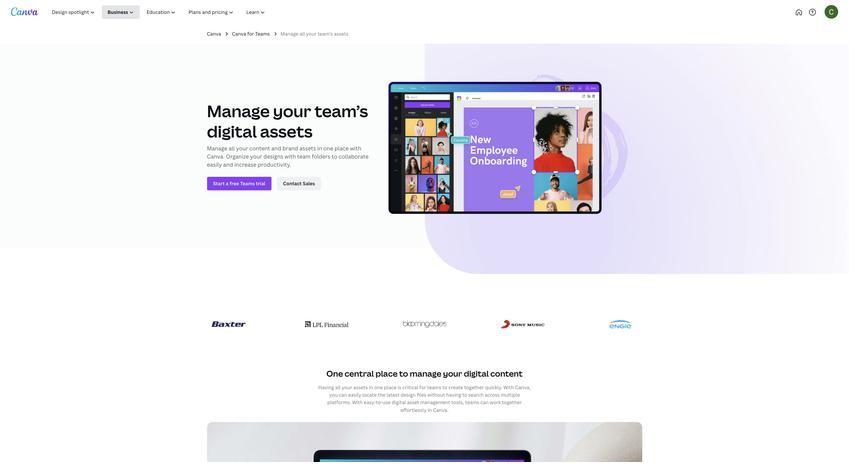 Task type: locate. For each thing, give the bounding box(es) containing it.
brand
[[283, 145, 298, 152]]

one
[[327, 368, 343, 380]]

easy-
[[364, 400, 376, 406]]

0 horizontal spatial all
[[229, 145, 235, 152]]

content up quickly.
[[491, 368, 523, 380]]

latest
[[387, 392, 400, 398]]

1 horizontal spatial digital
[[392, 400, 406, 406]]

together down multiple
[[502, 400, 522, 406]]

can left work
[[481, 400, 489, 406]]

2 horizontal spatial in
[[428, 407, 432, 414]]

increase
[[234, 161, 256, 169]]

sony music image
[[501, 320, 544, 329]]

one up folders
[[323, 145, 333, 152]]

place up latest
[[384, 384, 397, 391]]

0 horizontal spatial and
[[223, 161, 233, 169]]

1 vertical spatial manage
[[207, 100, 270, 122]]

with
[[504, 384, 514, 391], [352, 400, 363, 406]]

0 vertical spatial in
[[317, 145, 322, 152]]

all up you on the bottom of page
[[335, 384, 341, 391]]

1 vertical spatial canva.
[[433, 407, 449, 414]]

0 vertical spatial teams
[[427, 384, 441, 391]]

for up files
[[420, 384, 426, 391]]

assets up team
[[300, 145, 316, 152]]

assets up locate on the left bottom of page
[[353, 384, 368, 391]]

platforms.
[[327, 400, 351, 406]]

and
[[271, 145, 281, 152], [223, 161, 233, 169]]

canva inside canva for teams link
[[232, 31, 246, 37]]

all left team's
[[300, 31, 305, 37]]

in down management
[[428, 407, 432, 414]]

1 horizontal spatial together
[[502, 400, 522, 406]]

0 vertical spatial place
[[335, 145, 349, 152]]

work
[[490, 400, 501, 406]]

1 vertical spatial for
[[420, 384, 426, 391]]

digital inside the having all your assets in one place is critical for teams to create together quickly. with canva, you can easily locate the latest design files without having to search across multiple platforms. with easy-to-use digital asset management tools, teams can work together effortlessly in canva.
[[392, 400, 406, 406]]

with up collaborate
[[350, 145, 361, 152]]

content inside manage your team's digital assets manage all your content and brand assets in one place with canva. organize your designs with team folders to collaborate easily and increase productivity.
[[249, 145, 270, 152]]

1 horizontal spatial for
[[420, 384, 426, 391]]

1 horizontal spatial canva
[[232, 31, 246, 37]]

canva. down management
[[433, 407, 449, 414]]

can
[[339, 392, 347, 398], [481, 400, 489, 406]]

designs
[[264, 153, 283, 161]]

all inside the having all your assets in one place is critical for teams to create together quickly. with canva, you can easily locate the latest design files without having to search across multiple platforms. with easy-to-use digital asset management tools, teams can work together effortlessly in canva.
[[335, 384, 341, 391]]

teams
[[427, 384, 441, 391], [465, 400, 479, 406]]

teams down search
[[465, 400, 479, 406]]

1 vertical spatial together
[[502, 400, 522, 406]]

0 vertical spatial canva.
[[207, 153, 225, 161]]

and down organize
[[223, 161, 233, 169]]

0 horizontal spatial can
[[339, 392, 347, 398]]

0 vertical spatial for
[[247, 31, 254, 37]]

assets
[[334, 31, 349, 37], [260, 121, 313, 143], [300, 145, 316, 152], [353, 384, 368, 391]]

teams
[[255, 31, 270, 37]]

0 horizontal spatial canva
[[207, 31, 221, 37]]

effortlessly
[[401, 407, 427, 414]]

all inside manage your team's digital assets manage all your content and brand assets in one place with canva. organize your designs with team folders to collaborate easily and increase productivity.
[[229, 145, 235, 152]]

0 vertical spatial all
[[300, 31, 305, 37]]

your
[[306, 31, 317, 37], [273, 100, 311, 122], [236, 145, 248, 152], [250, 153, 262, 161], [443, 368, 462, 380], [342, 384, 352, 391]]

digital up search
[[464, 368, 489, 380]]

0 vertical spatial with
[[504, 384, 514, 391]]

1 vertical spatial one
[[374, 384, 383, 391]]

is
[[398, 384, 401, 391]]

1 vertical spatial all
[[229, 145, 235, 152]]

1 vertical spatial easily
[[348, 392, 361, 398]]

manage
[[281, 31, 299, 37], [207, 100, 270, 122], [207, 145, 227, 152]]

team's
[[315, 100, 368, 122]]

0 horizontal spatial one
[[323, 145, 333, 152]]

teams up 'without'
[[427, 384, 441, 391]]

0 vertical spatial content
[[249, 145, 270, 152]]

easily
[[207, 161, 222, 169], [348, 392, 361, 398]]

1 horizontal spatial with
[[504, 384, 514, 391]]

tools,
[[452, 400, 464, 406]]

to
[[332, 153, 337, 161], [399, 368, 408, 380], [443, 384, 447, 391], [463, 392, 467, 398]]

1 vertical spatial digital
[[464, 368, 489, 380]]

one
[[323, 145, 333, 152], [374, 384, 383, 391]]

1 vertical spatial teams
[[465, 400, 479, 406]]

0 vertical spatial one
[[323, 145, 333, 152]]

frame 10288828 image
[[425, 44, 849, 274]]

content up designs
[[249, 145, 270, 152]]

place up the
[[376, 368, 398, 380]]

2 horizontal spatial all
[[335, 384, 341, 391]]

1 vertical spatial place
[[376, 368, 398, 380]]

0 vertical spatial easily
[[207, 161, 222, 169]]

and up designs
[[271, 145, 281, 152]]

1 vertical spatial content
[[491, 368, 523, 380]]

canva. left organize
[[207, 153, 225, 161]]

can up platforms.
[[339, 392, 347, 398]]

canva.
[[207, 153, 225, 161], [433, 407, 449, 414]]

digital down latest
[[392, 400, 406, 406]]

digital inside manage your team's digital assets manage all your content and brand assets in one place with canva. organize your designs with team folders to collaborate easily and increase productivity.
[[207, 121, 257, 143]]

0 vertical spatial digital
[[207, 121, 257, 143]]

canva for teams
[[232, 31, 270, 37]]

1 horizontal spatial one
[[374, 384, 383, 391]]

canva
[[207, 31, 221, 37], [232, 31, 246, 37]]

2 vertical spatial in
[[428, 407, 432, 414]]

1 horizontal spatial easily
[[348, 392, 361, 398]]

having all your assets in one place is critical for teams to create together quickly. with canva, you can easily locate the latest design files without having to search across multiple platforms. with easy-to-use digital asset management tools, teams can work together effortlessly in canva.
[[318, 384, 531, 414]]

one inside manage your team's digital assets manage all your content and brand assets in one place with canva. organize your designs with team folders to collaborate easily and increase productivity.
[[323, 145, 333, 152]]

all for having
[[335, 384, 341, 391]]

all for manage
[[300, 31, 305, 37]]

with down brand
[[285, 153, 296, 161]]

digital
[[207, 121, 257, 143], [464, 368, 489, 380], [392, 400, 406, 406]]

2 canva from the left
[[232, 31, 246, 37]]

one up the
[[374, 384, 383, 391]]

together up search
[[464, 384, 484, 391]]

1 horizontal spatial and
[[271, 145, 281, 152]]

team's
[[318, 31, 333, 37]]

0 horizontal spatial canva.
[[207, 153, 225, 161]]

0 horizontal spatial easily
[[207, 161, 222, 169]]

with up multiple
[[504, 384, 514, 391]]

content
[[249, 145, 270, 152], [491, 368, 523, 380]]

in up folders
[[317, 145, 322, 152]]

2 horizontal spatial digital
[[464, 368, 489, 380]]

0 horizontal spatial together
[[464, 384, 484, 391]]

together
[[464, 384, 484, 391], [502, 400, 522, 406]]

place up collaborate
[[335, 145, 349, 152]]

1 horizontal spatial content
[[491, 368, 523, 380]]

all
[[300, 31, 305, 37], [229, 145, 235, 152], [335, 384, 341, 391]]

digital up organize
[[207, 121, 257, 143]]

1 horizontal spatial all
[[300, 31, 305, 37]]

0 horizontal spatial in
[[317, 145, 322, 152]]

with
[[350, 145, 361, 152], [285, 153, 296, 161]]

in
[[317, 145, 322, 152], [369, 384, 373, 391], [428, 407, 432, 414]]

management
[[420, 400, 450, 406]]

quickly.
[[485, 384, 502, 391]]

to inside manage your team's digital assets manage all your content and brand assets in one place with canva. organize your designs with team folders to collaborate easily and increase productivity.
[[332, 153, 337, 161]]

1 horizontal spatial teams
[[465, 400, 479, 406]]

0 horizontal spatial digital
[[207, 121, 257, 143]]

canva,
[[515, 384, 531, 391]]

0 vertical spatial manage
[[281, 31, 299, 37]]

1 horizontal spatial canva.
[[433, 407, 449, 414]]

1 horizontal spatial in
[[369, 384, 373, 391]]

for left teams
[[247, 31, 254, 37]]

easily left locate on the left bottom of page
[[348, 392, 361, 398]]

to right folders
[[332, 153, 337, 161]]

all up organize
[[229, 145, 235, 152]]

1 vertical spatial in
[[369, 384, 373, 391]]

easily inside manage your team's digital assets manage all your content and brand assets in one place with canva. organize your designs with team folders to collaborate easily and increase productivity.
[[207, 161, 222, 169]]

one inside the having all your assets in one place is critical for teams to create together quickly. with canva, you can easily locate the latest design files without having to search across multiple platforms. with easy-to-use digital asset management tools, teams can work together effortlessly in canva.
[[374, 384, 383, 391]]

with left easy-
[[352, 400, 363, 406]]

canva for teams link
[[232, 30, 270, 38]]

1 vertical spatial can
[[481, 400, 489, 406]]

productivity.
[[258, 161, 291, 169]]

0 vertical spatial with
[[350, 145, 361, 152]]

place
[[335, 145, 349, 152], [376, 368, 398, 380], [384, 384, 397, 391]]

for
[[247, 31, 254, 37], [420, 384, 426, 391]]

0 vertical spatial together
[[464, 384, 484, 391]]

0 horizontal spatial content
[[249, 145, 270, 152]]

one central place to manage your digital content
[[327, 368, 523, 380]]

0 horizontal spatial with
[[285, 153, 296, 161]]

in up locate on the left bottom of page
[[369, 384, 373, 391]]

assets inside the having all your assets in one place is critical for teams to create together quickly. with canva, you can easily locate the latest design files without having to search across multiple platforms. with easy-to-use digital asset management tools, teams can work together effortlessly in canva.
[[353, 384, 368, 391]]

place inside the having all your assets in one place is critical for teams to create together quickly. with canva, you can easily locate the latest design files without having to search across multiple platforms. with easy-to-use digital asset management tools, teams can work together effortlessly in canva.
[[384, 384, 397, 391]]

1 vertical spatial with
[[352, 400, 363, 406]]

1 canva from the left
[[207, 31, 221, 37]]

easily left increase
[[207, 161, 222, 169]]

2 vertical spatial place
[[384, 384, 397, 391]]

1 horizontal spatial can
[[481, 400, 489, 406]]

2 vertical spatial all
[[335, 384, 341, 391]]

foreground image - manage teams assets image
[[388, 75, 642, 217]]

search
[[469, 392, 484, 398]]

lpl financial image
[[305, 322, 348, 327]]

canva for canva for teams
[[232, 31, 246, 37]]

canva link
[[207, 30, 221, 38]]

2 vertical spatial digital
[[392, 400, 406, 406]]



Task type: describe. For each thing, give the bounding box(es) containing it.
easily inside the having all your assets in one place is critical for teams to create together quickly. with canva, you can easily locate the latest design files without having to search across multiple platforms. with easy-to-use digital asset management tools, teams can work together effortlessly in canva.
[[348, 392, 361, 398]]

team
[[297, 153, 311, 161]]

you
[[329, 392, 338, 398]]

files
[[417, 392, 426, 398]]

use
[[383, 400, 391, 406]]

design
[[401, 392, 416, 398]]

without
[[428, 392, 445, 398]]

central
[[345, 368, 374, 380]]

multiple
[[501, 392, 520, 398]]

in inside manage your team's digital assets manage all your content and brand assets in one place with canva. organize your designs with team folders to collaborate easily and increase productivity.
[[317, 145, 322, 152]]

manage for team's
[[281, 31, 299, 37]]

assets right team's
[[334, 31, 349, 37]]

manage
[[410, 368, 442, 380]]

folders
[[312, 153, 331, 161]]

top level navigation element
[[46, 5, 294, 19]]

critical
[[403, 384, 418, 391]]

engie image
[[609, 321, 632, 329]]

canva for canva
[[207, 31, 221, 37]]

0 vertical spatial and
[[271, 145, 281, 152]]

to up tools,
[[463, 392, 467, 398]]

your inside the having all your assets in one place is critical for teams to create together quickly. with canva, you can easily locate the latest design files without having to search across multiple platforms. with easy-to-use digital asset management tools, teams can work together effortlessly in canva.
[[342, 384, 352, 391]]

assets up brand
[[260, 121, 313, 143]]

manage for digital
[[207, 100, 270, 122]]

0 vertical spatial can
[[339, 392, 347, 398]]

to up is on the left
[[399, 368, 408, 380]]

having
[[446, 392, 461, 398]]

1 horizontal spatial with
[[350, 145, 361, 152]]

0 horizontal spatial teams
[[427, 384, 441, 391]]

bloomingdale's image
[[403, 321, 446, 328]]

the
[[378, 392, 386, 398]]

manage your team's digital assets manage all your content and brand assets in one place with canva. organize your designs with team folders to collaborate easily and increase productivity.
[[207, 100, 369, 169]]

organize
[[226, 153, 249, 161]]

baxter image
[[212, 322, 246, 327]]

create
[[449, 384, 463, 391]]

locate
[[363, 392, 377, 398]]

1 vertical spatial and
[[223, 161, 233, 169]]

across
[[485, 392, 500, 398]]

2 vertical spatial manage
[[207, 145, 227, 152]]

asset
[[407, 400, 419, 406]]

to left the create
[[443, 384, 447, 391]]

for inside the having all your assets in one place is critical for teams to create together quickly. with canva, you can easily locate the latest design files without having to search across multiple platforms. with easy-to-use digital asset management tools, teams can work together effortlessly in canva.
[[420, 384, 426, 391]]

1 vertical spatial with
[[285, 153, 296, 161]]

canva. inside the having all your assets in one place is critical for teams to create together quickly. with canva, you can easily locate the latest design files without having to search across multiple platforms. with easy-to-use digital asset management tools, teams can work together effortlessly in canva.
[[433, 407, 449, 414]]

manage all your team's assets
[[281, 31, 349, 37]]

0 horizontal spatial with
[[352, 400, 363, 406]]

collaborate
[[339, 153, 369, 161]]

having
[[318, 384, 334, 391]]

ui   video thumbnail (new creative) image
[[207, 423, 642, 462]]

to-
[[376, 400, 383, 406]]

canva. inside manage your team's digital assets manage all your content and brand assets in one place with canva. organize your designs with team folders to collaborate easily and increase productivity.
[[207, 153, 225, 161]]

0 horizontal spatial for
[[247, 31, 254, 37]]

place inside manage your team's digital assets manage all your content and brand assets in one place with canva. organize your designs with team folders to collaborate easily and increase productivity.
[[335, 145, 349, 152]]



Task type: vqa. For each thing, say whether or not it's contained in the screenshot.
Your projects link
no



